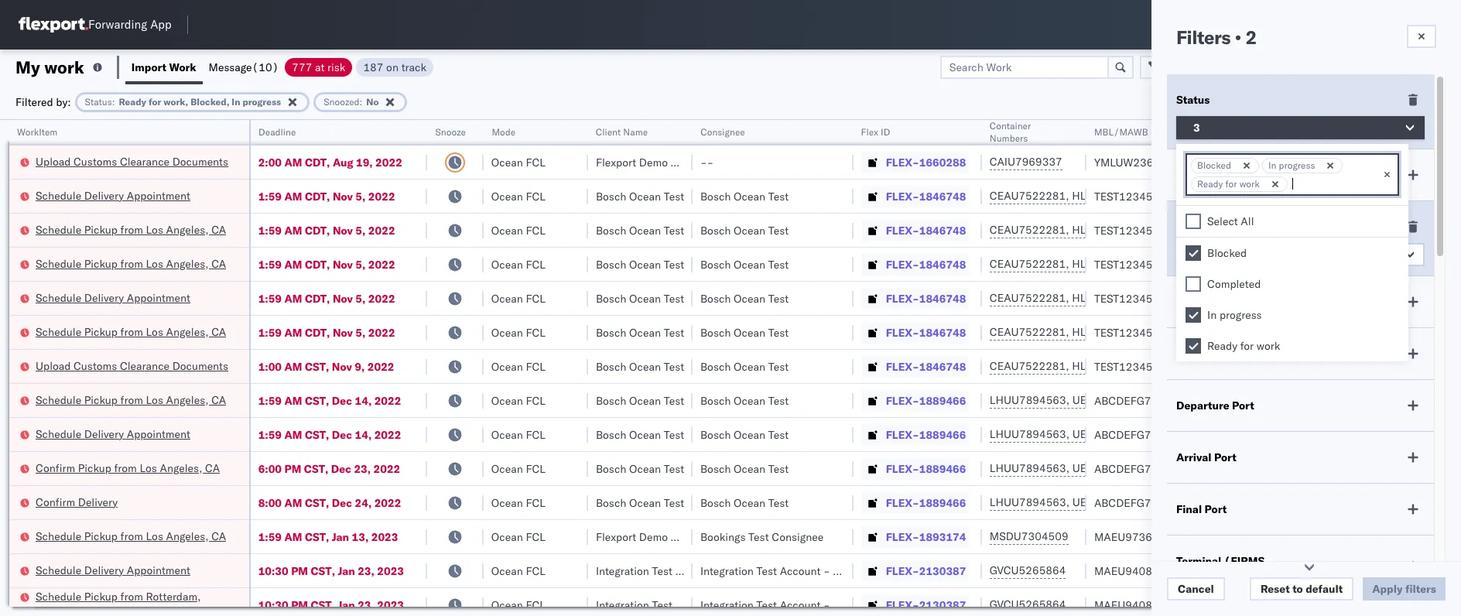 Task type: locate. For each thing, give the bounding box(es) containing it.
name
[[623, 126, 648, 138], [1211, 347, 1241, 361]]

0 vertical spatial integration
[[701, 564, 754, 578]]

1 vertical spatial in progress
[[1208, 308, 1262, 322]]

5, for third schedule pickup from los angeles, ca link from the bottom of the page
[[356, 326, 366, 339]]

pickup inside 'button'
[[78, 461, 111, 475]]

1 vertical spatial work
[[1240, 178, 1260, 190]]

1 horizontal spatial for
[[1226, 178, 1238, 190]]

2130387
[[920, 564, 967, 578], [920, 598, 967, 612]]

2 10:30 pm cst, jan 23, 2023 from the top
[[258, 598, 404, 612]]

1 schedule pickup from los angeles, ca link from the top
[[36, 222, 226, 237]]

import
[[132, 60, 167, 74]]

0 vertical spatial flex-2130387
[[886, 564, 967, 578]]

for down completed
[[1241, 339, 1254, 353]]

187 on track
[[363, 60, 427, 74]]

: for status
[[112, 96, 115, 107]]

schedule delivery appointment button for 1:59 am cdt, nov 5, 2022
[[36, 290, 190, 307]]

pm for schedule delivery appointment
[[291, 564, 308, 578]]

flex- for 10:30 pm cst, jan 23, 2023's schedule delivery appointment button
[[886, 564, 920, 578]]

5 ceau7522281, hlxu6269489, hlxu8034992 from the top
[[990, 325, 1230, 339]]

1 1:59 am cdt, nov 5, 2022 from the top
[[258, 189, 395, 203]]

pm for schedule pickup from rotterdam, netherlands
[[291, 598, 308, 612]]

1 horizontal spatial no
[[1194, 248, 1208, 262]]

cdt, for second schedule pickup from los angeles, ca link
[[305, 257, 330, 271]]

0 vertical spatial gaurav
[[1296, 155, 1330, 169]]

3 jawla from the top
[[1333, 223, 1360, 237]]

0 vertical spatial name
[[623, 126, 648, 138]]

23, for schedule delivery appointment
[[358, 564, 375, 578]]

2 vertical spatial 23,
[[358, 598, 375, 612]]

0 vertical spatial progress
[[243, 96, 281, 107]]

status up 3
[[1177, 93, 1210, 107]]

1 horizontal spatial mode
[[1177, 295, 1206, 309]]

ca for confirm pickup from los angeles, ca 'button'
[[205, 461, 220, 475]]

1:00
[[258, 360, 282, 374]]

gaurav jawla for schedule pickup from los angeles, ca
[[1296, 223, 1360, 237]]

0 vertical spatial maeu9408431
[[1095, 564, 1173, 578]]

documents left the 1:00
[[172, 359, 228, 373]]

7 flex- from the top
[[886, 360, 920, 374]]

4 flex-1846748 from the top
[[886, 291, 967, 305]]

14, for schedule pickup from los angeles, ca
[[355, 394, 372, 408]]

0 horizontal spatial client
[[596, 126, 621, 138]]

0 vertical spatial 10:30 pm cst, jan 23, 2023
[[258, 564, 404, 578]]

1 lagerfeld from the top
[[856, 564, 902, 578]]

0 vertical spatial 1:59 am cst, dec 14, 2022
[[258, 394, 401, 408]]

1 vertical spatial 1:59 am cst, dec 14, 2022
[[258, 428, 401, 442]]

numbers for mbl/mawb numbers
[[1151, 126, 1189, 138]]

1 vertical spatial flexport demo consignee
[[596, 530, 723, 544]]

batch
[[1374, 60, 1405, 74]]

: for snoozed
[[360, 96, 363, 107]]

resize handle column header for mode
[[570, 120, 588, 616]]

5 schedule pickup from los angeles, ca button from the top
[[36, 528, 226, 545]]

upload customs clearance documents for 2:00 am cdt, aug 19, 2022
[[36, 154, 228, 168]]

4 ceau7522281, from the top
[[990, 291, 1070, 305]]

forwarding app
[[88, 17, 172, 32]]

2 : from the left
[[360, 96, 363, 107]]

upload customs clearance documents
[[36, 154, 228, 168], [36, 359, 228, 373]]

flex- for schedule pickup from rotterdam, netherlands button on the bottom of page
[[886, 598, 920, 612]]

ceau7522281, hlxu6269489, hlxu8034992 for second schedule pickup from los angeles, ca button from the top
[[990, 257, 1230, 271]]

flex-2130387
[[886, 564, 967, 578], [886, 598, 967, 612]]

1 vertical spatial client
[[1177, 347, 1208, 361]]

0 vertical spatial jawla
[[1333, 155, 1360, 169]]

1 vertical spatial flexport
[[596, 530, 637, 544]]

1 horizontal spatial risk
[[1191, 168, 1211, 182]]

4 appointment from the top
[[127, 563, 190, 577]]

upload customs clearance documents for 1:00 am cst, nov 9, 2022
[[36, 359, 228, 373]]

ready right at
[[1198, 178, 1224, 190]]

no down 187
[[366, 96, 379, 107]]

confirm inside button
[[36, 495, 75, 509]]

1:59 am cst, dec 14, 2022 for schedule pickup from los angeles, ca
[[258, 394, 401, 408]]

risk
[[328, 60, 346, 74], [1191, 168, 1211, 182]]

5 test123456 from the top
[[1095, 326, 1160, 339]]

4 cdt, from the top
[[305, 257, 330, 271]]

hlxu8034992
[[1154, 189, 1230, 203], [1154, 223, 1230, 237], [1154, 257, 1230, 271], [1154, 291, 1230, 305], [1154, 325, 1230, 339], [1154, 359, 1230, 373]]

test123456 for third schedule pickup from los angeles, ca link from the bottom of the page
[[1095, 326, 1160, 339]]

cst, for schedule pickup from rotterdam, netherlands button on the bottom of page
[[311, 598, 335, 612]]

flex- for 5th schedule pickup from los angeles, ca button from the bottom of the page
[[886, 223, 920, 237]]

lhuu7894563, uetu5238478
[[990, 393, 1148, 407], [990, 427, 1148, 441], [990, 461, 1148, 475], [990, 495, 1148, 509]]

None checkbox
[[1186, 276, 1202, 292]]

3 1:59 am cdt, nov 5, 2022 from the top
[[258, 257, 395, 271]]

uetu5238478
[[1073, 393, 1148, 407], [1073, 427, 1148, 441], [1073, 461, 1148, 475], [1073, 495, 1148, 509]]

upload customs clearance documents button for 1:00 am cst, nov 9, 2022
[[36, 358, 228, 375]]

14, down 9,
[[355, 394, 372, 408]]

1 gaurav from the top
[[1296, 155, 1330, 169]]

schedule delivery appointment
[[36, 189, 190, 202], [36, 291, 190, 305], [36, 427, 190, 441], [36, 563, 190, 577]]

None checkbox
[[1186, 214, 1202, 229], [1186, 245, 1202, 261], [1186, 307, 1202, 323], [1186, 338, 1202, 354], [1186, 214, 1202, 229], [1186, 245, 1202, 261], [1186, 307, 1202, 323], [1186, 338, 1202, 354]]

2 schedule from the top
[[36, 223, 81, 237]]

terminal (firms code)
[[1177, 554, 1265, 579]]

batch action button
[[1350, 55, 1452, 79]]

flex-1846748
[[886, 189, 967, 203], [886, 223, 967, 237], [886, 257, 967, 271], [886, 291, 967, 305], [886, 326, 967, 339], [886, 360, 967, 374]]

consignee button
[[693, 123, 838, 139]]

0 vertical spatial upload customs clearance documents link
[[36, 154, 228, 169]]

1 schedule delivery appointment link from the top
[[36, 188, 190, 203]]

6 flex-1846748 from the top
[[886, 360, 967, 374]]

7 fcl from the top
[[526, 360, 546, 374]]

flex-1660288 button
[[861, 151, 970, 173], [861, 151, 970, 173]]

1 vertical spatial confirm
[[36, 495, 75, 509]]

angeles, inside 'button'
[[160, 461, 202, 475]]

ready up "departure port"
[[1208, 339, 1238, 353]]

blocked right at
[[1198, 159, 1232, 171]]

los for 1st schedule pickup from los angeles, ca link from the top
[[146, 223, 163, 237]]

1 1:59 am cst, dec 14, 2022 from the top
[[258, 394, 401, 408]]

1 horizontal spatial client
[[1177, 347, 1208, 361]]

dec left 24,
[[332, 496, 352, 510]]

1 vertical spatial ready for work
[[1208, 339, 1281, 353]]

at risk
[[1177, 168, 1211, 182]]

lagerfeld for schedule delivery appointment
[[856, 564, 902, 578]]

progress up deadline
[[243, 96, 281, 107]]

work up "by:" at the top of page
[[44, 56, 84, 78]]

1 maeu9408431 from the top
[[1095, 564, 1173, 578]]

los for third schedule pickup from los angeles, ca link from the bottom of the page
[[146, 325, 163, 339]]

187
[[363, 60, 384, 74]]

karl for schedule pickup from rotterdam, netherlands
[[833, 598, 853, 612]]

gvcu5265864 for schedule pickup from rotterdam, netherlands
[[990, 598, 1066, 612]]

cdt, for schedule delivery appointment link for 1:59 am cdt, nov 5, 2022
[[305, 291, 330, 305]]

0 horizontal spatial numbers
[[990, 132, 1028, 144]]

upload customs clearance documents link
[[36, 154, 228, 169], [36, 358, 228, 374]]

los for 2nd schedule pickup from los angeles, ca link from the bottom
[[146, 393, 163, 407]]

2 10:30 from the top
[[258, 598, 289, 612]]

10:30 for schedule pickup from rotterdam, netherlands
[[258, 598, 289, 612]]

arrival
[[1177, 451, 1212, 465]]

gaurav jawla
[[1296, 155, 1360, 169], [1296, 189, 1360, 203], [1296, 223, 1360, 237]]

0 vertical spatial integration test account - karl lagerfeld
[[701, 564, 902, 578]]

7 1:59 from the top
[[258, 428, 282, 442]]

numbers inside container numbers
[[990, 132, 1028, 144]]

jawla for upload customs clearance documents
[[1333, 155, 1360, 169]]

demo down client name button
[[639, 155, 668, 169]]

2023 for los
[[371, 530, 398, 544]]

2 vertical spatial for
[[1241, 339, 1254, 353]]

1 vertical spatial integration test account - karl lagerfeld
[[701, 598, 902, 612]]

1 horizontal spatial in progress
[[1269, 159, 1316, 171]]

1 vertical spatial port
[[1215, 451, 1237, 465]]

bosch ocean test
[[596, 189, 685, 203], [701, 189, 789, 203], [596, 223, 685, 237], [701, 223, 789, 237], [596, 257, 685, 271], [701, 257, 789, 271], [596, 291, 685, 305], [701, 291, 789, 305], [596, 326, 685, 339], [701, 326, 789, 339], [596, 360, 685, 374], [701, 360, 789, 374], [596, 394, 685, 408], [701, 394, 789, 408], [596, 428, 685, 442], [701, 428, 789, 442], [596, 462, 685, 476], [701, 462, 789, 476], [596, 496, 685, 510], [701, 496, 789, 510]]

0 vertical spatial karl
[[833, 564, 853, 578]]

resize handle column header
[[230, 120, 249, 616], [409, 120, 427, 616], [465, 120, 484, 616], [570, 120, 588, 616], [674, 120, 693, 616], [835, 120, 854, 616], [964, 120, 982, 616], [1068, 120, 1087, 616], [1269, 120, 1288, 616], [1374, 120, 1392, 616], [1422, 120, 1441, 616]]

blocked
[[1198, 159, 1232, 171], [1208, 246, 1247, 260]]

0 vertical spatial port
[[1233, 399, 1255, 413]]

0 vertical spatial upload customs clearance documents button
[[36, 154, 228, 171]]

work
[[44, 56, 84, 78], [1240, 178, 1260, 190], [1257, 339, 1281, 353]]

status for status : ready for work, blocked, in progress
[[85, 96, 112, 107]]

2 integration from the top
[[701, 598, 754, 612]]

from for third schedule pickup from los angeles, ca link from the bottom of the page
[[120, 325, 143, 339]]

ready up workitem button
[[119, 96, 146, 107]]

jawla
[[1333, 155, 1360, 169], [1333, 189, 1360, 203], [1333, 223, 1360, 237]]

1 vertical spatial 23,
[[358, 564, 375, 578]]

exception
[[1218, 60, 1269, 74]]

1 vertical spatial karl
[[833, 598, 853, 612]]

2 flex-1846748 from the top
[[886, 223, 967, 237]]

2 integration test account - karl lagerfeld from the top
[[701, 598, 902, 612]]

flex-1846748 button
[[861, 185, 970, 207], [861, 185, 970, 207], [861, 219, 970, 241], [861, 219, 970, 241], [861, 254, 970, 275], [861, 254, 970, 275], [861, 288, 970, 309], [861, 288, 970, 309], [861, 322, 970, 343], [861, 322, 970, 343], [861, 356, 970, 377], [861, 356, 970, 377]]

test123456
[[1095, 189, 1160, 203], [1095, 223, 1160, 237], [1095, 257, 1160, 271], [1095, 291, 1160, 305], [1095, 326, 1160, 339], [1095, 360, 1160, 374]]

0 vertical spatial 23,
[[354, 462, 371, 476]]

2 vertical spatial progress
[[1220, 308, 1262, 322]]

no
[[366, 96, 379, 107], [1194, 248, 1208, 262]]

documents
[[172, 154, 228, 168], [172, 359, 228, 373]]

flex- for 3rd schedule pickup from los angeles, ca button from the bottom
[[886, 326, 920, 339]]

test123456 for second schedule pickup from los angeles, ca link
[[1095, 257, 1160, 271]]

documents down blocked,
[[172, 154, 228, 168]]

1 lhuu7894563, from the top
[[990, 393, 1070, 407]]

1 vertical spatial pm
[[291, 564, 308, 578]]

schedule for second schedule pickup from los angeles, ca button from the top
[[36, 257, 81, 271]]

port right the arrival
[[1215, 451, 1237, 465]]

5 resize handle column header from the left
[[674, 120, 693, 616]]

angeles,
[[166, 223, 209, 237], [166, 257, 209, 271], [166, 325, 209, 339], [166, 393, 209, 407], [160, 461, 202, 475], [166, 529, 209, 543]]

0 vertical spatial upload
[[36, 154, 71, 168]]

2 upload customs clearance documents button from the top
[[36, 358, 228, 375]]

11 resize handle column header from the left
[[1422, 120, 1441, 616]]

0 horizontal spatial status
[[85, 96, 112, 107]]

9 am from the top
[[284, 428, 302, 442]]

work down completed
[[1257, 339, 1281, 353]]

1 vertical spatial risk
[[1191, 168, 1211, 182]]

port right departure
[[1233, 399, 1255, 413]]

no down "select"
[[1194, 248, 1208, 262]]

nov for 1st schedule pickup from los angeles, ca link from the top
[[333, 223, 353, 237]]

confirm inside 'button'
[[36, 461, 75, 475]]

0 vertical spatial 10:30
[[258, 564, 289, 578]]

progress down completed
[[1220, 308, 1262, 322]]

3 hlxu6269489, from the top
[[1072, 257, 1152, 271]]

1 horizontal spatial numbers
[[1151, 126, 1189, 138]]

1 horizontal spatial status
[[1177, 93, 1210, 107]]

13 flex- from the top
[[886, 564, 920, 578]]

0 vertical spatial gvcu5265864
[[990, 564, 1066, 578]]

1 vertical spatial flex-2130387
[[886, 598, 967, 612]]

14, up 6:00 pm cst, dec 23, 2022
[[355, 428, 372, 442]]

demo left bookings
[[639, 530, 668, 544]]

3 schedule from the top
[[36, 257, 81, 271]]

1:59 am cdt, nov 5, 2022
[[258, 189, 395, 203], [258, 223, 395, 237], [258, 257, 395, 271], [258, 291, 395, 305], [258, 326, 395, 339]]

lhuu7894563,
[[990, 393, 1070, 407], [990, 427, 1070, 441], [990, 461, 1070, 475], [990, 495, 1070, 509]]

: up deadline button
[[360, 96, 363, 107]]

23, for schedule pickup from rotterdam, netherlands
[[358, 598, 375, 612]]

jawla for schedule pickup from los angeles, ca
[[1333, 223, 1360, 237]]

1 vertical spatial documents
[[172, 359, 228, 373]]

ready for work down completed
[[1208, 339, 1281, 353]]

work up all
[[1240, 178, 1260, 190]]

demo for bookings
[[639, 530, 668, 544]]

snoozed for snoozed : no
[[324, 96, 360, 107]]

1 vertical spatial snoozed
[[1177, 220, 1221, 234]]

0 vertical spatial confirm
[[36, 461, 75, 475]]

forwarding
[[88, 17, 147, 32]]

schedule for 10:30 pm cst, jan 23, 2023's schedule delivery appointment button
[[36, 563, 81, 577]]

resize handle column header for client name
[[674, 120, 693, 616]]

0 horizontal spatial snoozed
[[324, 96, 360, 107]]

0 vertical spatial gaurav jawla
[[1296, 155, 1360, 169]]

snoozed up deadline button
[[324, 96, 360, 107]]

12 ocean fcl from the top
[[491, 530, 546, 544]]

pickup for 5th schedule pickup from los angeles, ca button from the bottom of the page
[[84, 223, 118, 237]]

in progress down '3' "button"
[[1269, 159, 1316, 171]]

schedule pickup from rotterdam, netherlands button
[[36, 589, 229, 616]]

2 cdt, from the top
[[305, 189, 330, 203]]

0 vertical spatial in
[[232, 96, 240, 107]]

dec up "8:00 am cst, dec 24, 2022"
[[331, 462, 351, 476]]

pickup for second schedule pickup from los angeles, ca button from the top
[[84, 257, 118, 271]]

0 vertical spatial snoozed
[[324, 96, 360, 107]]

maeu9736123
[[1095, 530, 1173, 544]]

1 vertical spatial for
[[1226, 178, 1238, 190]]

0 vertical spatial upload customs clearance documents
[[36, 154, 228, 168]]

cdt,
[[305, 155, 330, 169], [305, 189, 330, 203], [305, 223, 330, 237], [305, 257, 330, 271], [305, 291, 330, 305], [305, 326, 330, 339]]

4 abcdefg78456546 from the top
[[1095, 496, 1199, 510]]

numbers inside "mbl/mawb numbers" button
[[1151, 126, 1189, 138]]

msdu7304509
[[990, 530, 1069, 543]]

from inside schedule pickup from rotterdam, netherlands
[[120, 590, 143, 603]]

2 vertical spatial port
[[1205, 502, 1227, 516]]

2 documents from the top
[[172, 359, 228, 373]]

in down completed
[[1208, 308, 1217, 322]]

1 upload from the top
[[36, 154, 71, 168]]

1:59 am cst, dec 14, 2022 down 1:00 am cst, nov 9, 2022 on the left of the page
[[258, 394, 401, 408]]

numbers down container
[[990, 132, 1028, 144]]

list box containing select all
[[1177, 206, 1409, 362]]

2 upload from the top
[[36, 359, 71, 373]]

blocked,
[[191, 96, 229, 107]]

1 schedule from the top
[[36, 189, 81, 202]]

schedule delivery appointment link
[[36, 188, 190, 203], [36, 290, 190, 305], [36, 426, 190, 442], [36, 562, 190, 578]]

1 vertical spatial integration
[[701, 598, 754, 612]]

4 am from the top
[[284, 257, 302, 271]]

None text field
[[1291, 177, 1307, 190]]

2 karl from the top
[[833, 598, 853, 612]]

all
[[1241, 214, 1255, 228]]

integration
[[701, 564, 754, 578], [701, 598, 754, 612]]

23,
[[354, 462, 371, 476], [358, 564, 375, 578], [358, 598, 375, 612]]

ready for work up select all
[[1198, 178, 1260, 190]]

list box
[[1177, 206, 1409, 362]]

:
[[112, 96, 115, 107], [360, 96, 363, 107]]

schedule for 4th schedule delivery appointment button from the bottom of the page
[[36, 189, 81, 202]]

2 account from the top
[[780, 598, 821, 612]]

client
[[596, 126, 621, 138], [1177, 347, 1208, 361]]

3 appointment from the top
[[127, 427, 190, 441]]

1:59 am cdt, nov 5, 2022 for second schedule pickup from los angeles, ca link
[[258, 257, 395, 271]]

snooze
[[435, 126, 466, 138]]

4 flex-1889466 from the top
[[886, 496, 967, 510]]

2023
[[371, 530, 398, 544], [377, 564, 404, 578], [377, 598, 404, 612]]

0 vertical spatial no
[[366, 96, 379, 107]]

2 1:59 am cdt, nov 5, 2022 from the top
[[258, 223, 395, 237]]

pickup inside schedule pickup from rotterdam, netherlands
[[84, 590, 118, 603]]

ceau7522281, for second schedule pickup from los angeles, ca link
[[990, 257, 1070, 271]]

4 schedule from the top
[[36, 291, 81, 305]]

19,
[[356, 155, 373, 169]]

2:00 am cdt, aug 19, 2022
[[258, 155, 402, 169]]

flexport. image
[[19, 17, 88, 33]]

container
[[990, 120, 1031, 132]]

0 vertical spatial 14,
[[355, 394, 372, 408]]

2 2130387 from the top
[[920, 598, 967, 612]]

3 test123456 from the top
[[1095, 257, 1160, 271]]

2 schedule delivery appointment from the top
[[36, 291, 190, 305]]

my work
[[15, 56, 84, 78]]

from for confirm pickup from los angeles, ca link
[[114, 461, 137, 475]]

6 hlxu8034992 from the top
[[1154, 359, 1230, 373]]

port for arrival port
[[1215, 451, 1237, 465]]

angeles, for 2nd schedule pickup from los angeles, ca link from the bottom
[[166, 393, 209, 407]]

0 horizontal spatial progress
[[243, 96, 281, 107]]

port
[[1233, 399, 1255, 413], [1215, 451, 1237, 465], [1205, 502, 1227, 516]]

0 vertical spatial ready for work
[[1198, 178, 1260, 190]]

2130387 for schedule delivery appointment
[[920, 564, 967, 578]]

1 horizontal spatial name
[[1211, 347, 1241, 361]]

name inside button
[[623, 126, 648, 138]]

port for final port
[[1205, 502, 1227, 516]]

dec down 1:00 am cst, nov 9, 2022 on the left of the page
[[332, 394, 352, 408]]

14,
[[355, 394, 372, 408], [355, 428, 372, 442]]

1846748
[[920, 189, 967, 203], [920, 223, 967, 237], [920, 257, 967, 271], [920, 291, 967, 305], [920, 326, 967, 339], [920, 360, 967, 374]]

documents for 2:00
[[172, 154, 228, 168]]

ca for 2nd schedule pickup from los angeles, ca button from the bottom of the page
[[211, 393, 226, 407]]

9 fcl from the top
[[526, 428, 546, 442]]

flex- for second schedule pickup from los angeles, ca button from the top
[[886, 257, 920, 271]]

2 appointment from the top
[[127, 291, 190, 305]]

1 vertical spatial mode
[[1177, 295, 1206, 309]]

to
[[1293, 582, 1303, 596]]

5, for second schedule pickup from los angeles, ca link
[[356, 257, 366, 271]]

1:59 am cst, dec 14, 2022 up 6:00 pm cst, dec 23, 2022
[[258, 428, 401, 442]]

2 vertical spatial pm
[[291, 598, 308, 612]]

dec
[[332, 394, 352, 408], [332, 428, 352, 442], [331, 462, 351, 476], [332, 496, 352, 510]]

1 vertical spatial no
[[1194, 248, 1208, 262]]

departure
[[1177, 399, 1230, 413]]

gaurav for schedule pickup from los angeles, ca
[[1296, 223, 1330, 237]]

-
[[701, 155, 707, 169], [707, 155, 714, 169], [824, 564, 830, 578], [1370, 564, 1376, 578], [824, 598, 830, 612]]

1 integration from the top
[[701, 564, 754, 578]]

0 horizontal spatial client name
[[596, 126, 648, 138]]

2 horizontal spatial in
[[1269, 159, 1277, 171]]

1 10:30 pm cst, jan 23, 2023 from the top
[[258, 564, 404, 578]]

flex-1889466
[[886, 394, 967, 408], [886, 428, 967, 442], [886, 462, 967, 476], [886, 496, 967, 510]]

1 vertical spatial upload customs clearance documents
[[36, 359, 228, 373]]

work,
[[164, 96, 188, 107]]

0 vertical spatial account
[[780, 564, 821, 578]]

reset to default
[[1261, 582, 1343, 596]]

choi
[[1344, 564, 1367, 578]]

ca inside 'button'
[[205, 461, 220, 475]]

8 resize handle column header from the left
[[1068, 120, 1087, 616]]

1 vertical spatial jawla
[[1333, 189, 1360, 203]]

2 vertical spatial 2023
[[377, 598, 404, 612]]

ceau7522281, hlxu6269489, hlxu8034992 for upload customs clearance documents button for 1:00 am cst, nov 9, 2022
[[990, 359, 1230, 373]]

blocked up completed
[[1208, 246, 1247, 260]]

1 vertical spatial upload
[[36, 359, 71, 373]]

ceau7522281, hlxu6269489, hlxu8034992
[[990, 189, 1230, 203], [990, 223, 1230, 237], [990, 257, 1230, 271], [990, 291, 1230, 305], [990, 325, 1230, 339], [990, 359, 1230, 373]]

flexport demo consignee for bookings
[[596, 530, 723, 544]]

netherlands
[[36, 605, 96, 616]]

test123456 for 1st schedule pickup from los angeles, ca link from the top
[[1095, 223, 1160, 237]]

1 2130387 from the top
[[920, 564, 967, 578]]

angeles, for second schedule pickup from los angeles, ca link
[[166, 257, 209, 271]]

in progress down completed
[[1208, 308, 1262, 322]]

port right the final
[[1205, 502, 1227, 516]]

confirm
[[36, 461, 75, 475], [36, 495, 75, 509]]

1 vertical spatial name
[[1211, 347, 1241, 361]]

1:59 am cdt, nov 5, 2022 for 1st schedule pickup from los angeles, ca link from the top
[[258, 223, 395, 237]]

for left work,
[[149, 96, 161, 107]]

0 horizontal spatial for
[[149, 96, 161, 107]]

schedule for 2nd schedule pickup from los angeles, ca button from the bottom of the page
[[36, 393, 81, 407]]

in down '3' "button"
[[1269, 159, 1277, 171]]

0 vertical spatial demo
[[639, 155, 668, 169]]

5 fcl from the top
[[526, 291, 546, 305]]

1 karl from the top
[[833, 564, 853, 578]]

test
[[664, 189, 685, 203], [769, 189, 789, 203], [664, 223, 685, 237], [769, 223, 789, 237], [664, 257, 685, 271], [769, 257, 789, 271], [664, 291, 685, 305], [769, 291, 789, 305], [664, 326, 685, 339], [769, 326, 789, 339], [664, 360, 685, 374], [769, 360, 789, 374], [664, 394, 685, 408], [769, 394, 789, 408], [664, 428, 685, 442], [769, 428, 789, 442], [664, 462, 685, 476], [769, 462, 789, 476], [664, 496, 685, 510], [769, 496, 789, 510], [749, 530, 769, 544], [757, 564, 777, 578], [1379, 564, 1400, 578], [757, 598, 777, 612]]

2 vertical spatial ready
[[1208, 339, 1238, 353]]

2 vertical spatial jawla
[[1333, 223, 1360, 237]]

1 resize handle column header from the left
[[230, 120, 249, 616]]

schedule delivery appointment for 1:59 am cst, dec 14, 2022
[[36, 427, 190, 441]]

3 5, from the top
[[356, 257, 366, 271]]

ca for 3rd schedule pickup from los angeles, ca button from the bottom
[[211, 325, 226, 339]]

: up workitem button
[[112, 96, 115, 107]]

in right blocked,
[[232, 96, 240, 107]]

los inside 'button'
[[140, 461, 157, 475]]

progress down operator
[[1279, 159, 1316, 171]]

1 confirm from the top
[[36, 461, 75, 475]]

upload customs clearance documents button
[[36, 154, 228, 171], [36, 358, 228, 375]]

schedule delivery appointment button for 1:59 am cst, dec 14, 2022
[[36, 426, 190, 443]]

status right "by:" at the top of page
[[85, 96, 112, 107]]

1 customs from the top
[[74, 154, 117, 168]]

snoozed left all
[[1177, 220, 1221, 234]]

4 schedule delivery appointment from the top
[[36, 563, 190, 577]]

4 schedule delivery appointment button from the top
[[36, 562, 190, 579]]

2 demo from the top
[[639, 530, 668, 544]]

upload for 2:00 am cdt, aug 19, 2022
[[36, 154, 71, 168]]

progress
[[243, 96, 281, 107], [1279, 159, 1316, 171], [1220, 308, 1262, 322]]

2 flex-2130387 from the top
[[886, 598, 967, 612]]

1 vertical spatial customs
[[74, 359, 117, 373]]

upload for 1:00 am cst, nov 9, 2022
[[36, 359, 71, 373]]

numbers left 3
[[1151, 126, 1189, 138]]

clearance
[[120, 154, 170, 168], [120, 359, 170, 373]]

jaehyung choi - test origin agent
[[1296, 564, 1462, 578]]

10 ocean fcl from the top
[[491, 462, 546, 476]]

in progress
[[1269, 159, 1316, 171], [1208, 308, 1262, 322]]

clearance for 1:00 am cst, nov 9, 2022
[[120, 359, 170, 373]]

0 vertical spatial lagerfeld
[[856, 564, 902, 578]]

0 vertical spatial jan
[[332, 530, 349, 544]]

4 flex- from the top
[[886, 257, 920, 271]]

from inside 'button'
[[114, 461, 137, 475]]

3 flex-1846748 from the top
[[886, 257, 967, 271]]

2 vertical spatial jan
[[338, 598, 355, 612]]

2 vertical spatial work
[[1257, 339, 1281, 353]]

port for departure port
[[1233, 399, 1255, 413]]

resize handle column header for workitem
[[230, 120, 249, 616]]

1 vertical spatial gaurav jawla
[[1296, 189, 1360, 203]]

schedule pickup from los angeles, ca
[[36, 223, 226, 237], [36, 257, 226, 271], [36, 325, 226, 339], [36, 393, 226, 407], [36, 529, 226, 543]]

4 lhuu7894563, uetu5238478 from the top
[[990, 495, 1148, 509]]

delivery for 1:59 am cst, dec 14, 2022
[[84, 427, 124, 441]]

4 1:59 am cdt, nov 5, 2022 from the top
[[258, 291, 395, 305]]

1 clearance from the top
[[120, 154, 170, 168]]

gaurav
[[1296, 155, 1330, 169], [1296, 189, 1330, 203], [1296, 223, 1330, 237]]

track
[[402, 60, 427, 74]]

for up select all
[[1226, 178, 1238, 190]]

0 horizontal spatial mode
[[491, 126, 515, 138]]

10:30
[[258, 564, 289, 578], [258, 598, 289, 612]]

forwarding app link
[[19, 17, 172, 33]]

schedule inside schedule pickup from rotterdam, netherlands
[[36, 590, 81, 603]]

jan for los
[[332, 530, 349, 544]]

0 vertical spatial clearance
[[120, 154, 170, 168]]

customs
[[74, 154, 117, 168], [74, 359, 117, 373]]

angeles, for fifth schedule pickup from los angeles, ca link from the top of the page
[[166, 529, 209, 543]]

0 horizontal spatial in progress
[[1208, 308, 1262, 322]]

flex-1846748 for third schedule pickup from los angeles, ca link from the bottom of the page
[[886, 326, 967, 339]]



Task type: describe. For each thing, give the bounding box(es) containing it.
0 vertical spatial work
[[44, 56, 84, 78]]

5 am from the top
[[284, 291, 302, 305]]

1 vertical spatial 2023
[[377, 564, 404, 578]]

cancel
[[1178, 582, 1215, 596]]

ready for work inside list box
[[1208, 339, 1281, 353]]

1 lhuu7894563, uetu5238478 from the top
[[990, 393, 1148, 407]]

upload customs clearance documents link for 1:00 am cst, nov 9, 2022
[[36, 358, 228, 374]]

3 schedule pickup from los angeles, ca from the top
[[36, 325, 226, 339]]

import work
[[132, 60, 196, 74]]

in progress inside list box
[[1208, 308, 1262, 322]]

2 hlxu6269489, from the top
[[1072, 223, 1152, 237]]

13,
[[352, 530, 369, 544]]

10 resize handle column header from the left
[[1374, 120, 1392, 616]]

1 ocean fcl from the top
[[491, 155, 546, 169]]

5, for schedule delivery appointment link for 1:59 am cdt, nov 5, 2022
[[356, 291, 366, 305]]

upload customs clearance documents link for 2:00 am cdt, aug 19, 2022
[[36, 154, 228, 169]]

8:00
[[258, 496, 282, 510]]

flex id
[[861, 126, 891, 138]]

4 1889466 from the top
[[920, 496, 967, 510]]

cancel button
[[1167, 578, 1225, 601]]

5 hlxu8034992 from the top
[[1154, 325, 1230, 339]]

angeles, for confirm pickup from los angeles, ca link
[[160, 461, 202, 475]]

select all
[[1208, 214, 1255, 228]]

11 fcl from the top
[[526, 496, 546, 510]]

2 lhuu7894563, from the top
[[990, 427, 1070, 441]]

11 am from the top
[[284, 530, 302, 544]]

flex- for upload customs clearance documents button for 1:00 am cst, nov 9, 2022
[[886, 360, 920, 374]]

0 vertical spatial for
[[149, 96, 161, 107]]

final port
[[1177, 502, 1227, 516]]

1 vertical spatial in
[[1269, 159, 1277, 171]]

10 am from the top
[[284, 496, 302, 510]]

workitem button
[[9, 123, 234, 139]]

schedule pickup from rotterdam, netherlands
[[36, 590, 201, 616]]

ceau7522281, hlxu6269489, hlxu8034992 for 3rd schedule pickup from los angeles, ca button from the bottom
[[990, 325, 1230, 339]]

ca for second schedule pickup from los angeles, ca button from the top
[[211, 257, 226, 271]]

app
[[150, 17, 172, 32]]

bookings
[[701, 530, 746, 544]]

test123456 for schedule delivery appointment link for 1:59 am cdt, nov 5, 2022
[[1095, 291, 1160, 305]]

6 hlxu6269489, from the top
[[1072, 359, 1152, 373]]

6:00
[[258, 462, 282, 476]]

3 resize handle column header from the left
[[465, 120, 484, 616]]

14, for schedule delivery appointment
[[355, 428, 372, 442]]

1:00 am cst, nov 9, 2022
[[258, 360, 394, 374]]

2 horizontal spatial progress
[[1279, 159, 1316, 171]]

4 schedule pickup from los angeles, ca link from the top
[[36, 392, 226, 408]]

schedule for 5th schedule pickup from los angeles, ca button from the bottom of the page
[[36, 223, 81, 237]]

file exception
[[1197, 60, 1269, 74]]

3
[[1194, 121, 1201, 135]]

5 schedule pickup from los angeles, ca from the top
[[36, 529, 226, 543]]

1:59 am cdt, nov 5, 2022 for schedule delivery appointment link for 1:59 am cdt, nov 5, 2022
[[258, 291, 395, 305]]

message
[[209, 60, 252, 74]]

2 horizontal spatial for
[[1241, 339, 1254, 353]]

1 hlxu8034992 from the top
[[1154, 189, 1230, 203]]

delivery for 1:59 am cdt, nov 5, 2022
[[84, 291, 124, 305]]

mbl/mawb numbers
[[1095, 126, 1189, 138]]

schedule pickup from rotterdam, netherlands link
[[36, 589, 229, 616]]

3 schedule pickup from los angeles, ca button from the top
[[36, 324, 226, 341]]

2 jawla from the top
[[1333, 189, 1360, 203]]

0 vertical spatial blocked
[[1198, 159, 1232, 171]]

1 schedule delivery appointment from the top
[[36, 189, 190, 202]]

6 test123456 from the top
[[1095, 360, 1160, 374]]

1 5, from the top
[[356, 189, 366, 203]]

message (10)
[[209, 60, 279, 74]]

jaehyung
[[1296, 564, 1341, 578]]

8:00 am cst, dec 24, 2022
[[258, 496, 401, 510]]

bookings test consignee
[[701, 530, 824, 544]]

confirm pickup from los angeles, ca button
[[36, 460, 220, 477]]

2 gaurav jawla from the top
[[1296, 189, 1360, 203]]

Search Work text field
[[940, 55, 1109, 79]]

2 schedule pickup from los angeles, ca from the top
[[36, 257, 226, 271]]

11 flex- from the top
[[886, 496, 920, 510]]

flexport for --
[[596, 155, 637, 169]]

2 1846748 from the top
[[920, 223, 967, 237]]

1 vertical spatial ready
[[1198, 178, 1224, 190]]

10:30 pm cst, jan 23, 2023 for schedule pickup from rotterdam, netherlands
[[258, 598, 404, 612]]

Search Shipments (/) text field
[[1165, 13, 1315, 36]]

13 ocean fcl from the top
[[491, 564, 546, 578]]

from for second schedule pickup from los angeles, ca link
[[120, 257, 143, 271]]

flex- for upload customs clearance documents button related to 2:00 am cdt, aug 19, 2022
[[886, 155, 920, 169]]

1 schedule delivery appointment button from the top
[[36, 188, 190, 205]]

client name inside button
[[596, 126, 648, 138]]

snoozed for snoozed
[[1177, 220, 1221, 234]]

code)
[[1177, 565, 1214, 579]]

terminal
[[1177, 554, 1222, 568]]

nov for schedule delivery appointment link for 1:59 am cdt, nov 5, 2022
[[333, 291, 353, 305]]

8 1:59 from the top
[[258, 530, 282, 544]]

cdt, for 1st schedule pickup from los angeles, ca link from the top
[[305, 223, 330, 237]]

pickup for 2nd schedule pickup from los angeles, ca button from the bottom of the page
[[84, 393, 118, 407]]

1 1:59 from the top
[[258, 189, 282, 203]]

2023 for rotterdam,
[[377, 598, 404, 612]]

client name button
[[588, 123, 677, 139]]

6:00 pm cst, dec 23, 2022
[[258, 462, 400, 476]]

flex- for schedule delivery appointment button for 1:59 am cdt, nov 5, 2022
[[886, 291, 920, 305]]

flex
[[861, 126, 879, 138]]

progress inside list box
[[1220, 308, 1262, 322]]

9,
[[355, 360, 365, 374]]

confirm delivery link
[[36, 494, 118, 510]]

deadline
[[258, 126, 296, 138]]

2 uetu5238478 from the top
[[1073, 427, 1148, 441]]

cst, for 2nd schedule pickup from los angeles, ca button from the bottom of the page
[[305, 394, 329, 408]]

4 ocean fcl from the top
[[491, 257, 546, 271]]

flex-2130387 for schedule delivery appointment
[[886, 564, 967, 578]]

on
[[386, 60, 399, 74]]

3 hlxu8034992 from the top
[[1154, 257, 1230, 271]]

origin
[[1402, 564, 1432, 578]]

1660288
[[920, 155, 967, 169]]

ceau7522281, for schedule delivery appointment link for 1:59 am cdt, nov 5, 2022
[[990, 291, 1070, 305]]

account for schedule pickup from rotterdam, netherlands
[[780, 598, 821, 612]]

11 ocean fcl from the top
[[491, 496, 546, 510]]

consignee inside button
[[701, 126, 745, 138]]

cst, for 10:30 pm cst, jan 23, 2023's schedule delivery appointment button
[[311, 564, 335, 578]]

operator
[[1296, 126, 1333, 138]]

client inside button
[[596, 126, 621, 138]]

id
[[881, 126, 891, 138]]

4 lhuu7894563, from the top
[[990, 495, 1070, 509]]

appointment for 10:30 pm cst, jan 23, 2023
[[127, 563, 190, 577]]

from for 1st schedule pickup from los angeles, ca link from the top
[[120, 223, 143, 237]]

ca for 5th schedule pickup from los angeles, ca button from the bottom of the page
[[211, 223, 226, 237]]

8 ocean fcl from the top
[[491, 394, 546, 408]]

6 am from the top
[[284, 326, 302, 339]]

cst, for upload customs clearance documents button for 1:00 am cst, nov 9, 2022
[[305, 360, 329, 374]]

los for second schedule pickup from los angeles, ca link
[[146, 257, 163, 271]]

confirm pickup from los angeles, ca link
[[36, 460, 220, 476]]

status for status
[[1177, 93, 1210, 107]]

10:30 pm cst, jan 23, 2023 for schedule delivery appointment
[[258, 564, 404, 578]]

14 fcl from the top
[[526, 598, 546, 612]]

deadline button
[[251, 123, 412, 139]]

integration for schedule pickup from rotterdam, netherlands
[[701, 598, 754, 612]]

flex-1893174
[[886, 530, 967, 544]]

2 schedule pickup from los angeles, ca link from the top
[[36, 256, 226, 271]]

0 horizontal spatial risk
[[328, 60, 346, 74]]

5 hlxu6269489, from the top
[[1072, 325, 1152, 339]]

at
[[1177, 168, 1189, 182]]

angeles, for 1st schedule pickup from los angeles, ca link from the top
[[166, 223, 209, 237]]

no button
[[1177, 243, 1425, 266]]

1 ceau7522281, hlxu6269489, hlxu8034992 from the top
[[990, 189, 1230, 203]]

3 am from the top
[[284, 223, 302, 237]]

777
[[292, 60, 312, 74]]

24,
[[355, 496, 372, 510]]

completed
[[1208, 277, 1261, 291]]

agent
[[1435, 564, 1462, 578]]

batch action
[[1374, 60, 1442, 74]]

filtered
[[15, 95, 53, 109]]

4 1846748 from the top
[[920, 291, 967, 305]]

schedule delivery appointment for 10:30 pm cst, jan 23, 2023
[[36, 563, 190, 577]]

5 schedule pickup from los angeles, ca link from the top
[[36, 528, 226, 544]]

dec up 6:00 pm cst, dec 23, 2022
[[332, 428, 352, 442]]

mode inside mode button
[[491, 126, 515, 138]]

4 uetu5238478 from the top
[[1073, 495, 1148, 509]]

3 1:59 from the top
[[258, 257, 282, 271]]

7 am from the top
[[284, 360, 302, 374]]

mbl/mawb numbers button
[[1087, 123, 1272, 139]]

cst, for schedule delivery appointment button for 1:59 am cst, dec 14, 2022
[[305, 428, 329, 442]]

default
[[1306, 582, 1343, 596]]

integration test account - karl lagerfeld for schedule delivery appointment
[[701, 564, 902, 578]]

1 cdt, from the top
[[305, 155, 330, 169]]

3 lhuu7894563, uetu5238478 from the top
[[990, 461, 1148, 475]]

6 1846748 from the top
[[920, 360, 967, 374]]

4 fcl from the top
[[526, 257, 546, 271]]

flex-1846748 for 1st schedule pickup from los angeles, ca link from the top
[[886, 223, 967, 237]]

3 lhuu7894563, from the top
[[990, 461, 1070, 475]]

confirm delivery
[[36, 495, 118, 509]]

1 fcl from the top
[[526, 155, 546, 169]]

3 button
[[1177, 116, 1425, 139]]

1 vertical spatial blocked
[[1208, 246, 1247, 260]]

cdt, for third schedule pickup from los angeles, ca link from the bottom of the page
[[305, 326, 330, 339]]

flex-1846748 for schedule delivery appointment link for 1:59 am cdt, nov 5, 2022
[[886, 291, 967, 305]]

departure port
[[1177, 399, 1255, 413]]

rotterdam,
[[146, 590, 201, 603]]

mbl/mawb
[[1095, 126, 1148, 138]]

gvcu5265864 for schedule delivery appointment
[[990, 564, 1066, 578]]

flex- for schedule delivery appointment button for 1:59 am cst, dec 14, 2022
[[886, 428, 920, 442]]

4 schedule pickup from los angeles, ca from the top
[[36, 393, 226, 407]]

at
[[315, 60, 325, 74]]

6 1:59 from the top
[[258, 394, 282, 408]]

•
[[1235, 26, 1242, 49]]

schedule for schedule pickup from rotterdam, netherlands button on the bottom of page
[[36, 590, 81, 603]]

(firms
[[1225, 554, 1265, 568]]

ceau7522281, for 1st schedule pickup from los angeles, ca link from the top
[[990, 223, 1070, 237]]

0 horizontal spatial no
[[366, 96, 379, 107]]

appointment for 1:59 am cdt, nov 5, 2022
[[127, 291, 190, 305]]

numbers for container numbers
[[990, 132, 1028, 144]]

jan for rotterdam,
[[338, 598, 355, 612]]

8 fcl from the top
[[526, 394, 546, 408]]

lagerfeld for schedule pickup from rotterdam, netherlands
[[856, 598, 902, 612]]

5 1846748 from the top
[[920, 326, 967, 339]]

aug
[[333, 155, 353, 169]]

3 1889466 from the top
[[920, 462, 967, 476]]

container numbers
[[990, 120, 1031, 144]]

mode button
[[484, 123, 573, 139]]

confirm pickup from los angeles, ca
[[36, 461, 220, 475]]

select
[[1208, 214, 1238, 228]]

filters • 2
[[1177, 26, 1257, 49]]

5 ocean fcl from the top
[[491, 291, 546, 305]]

my
[[15, 56, 40, 78]]

los for confirm pickup from los angeles, ca link
[[140, 461, 157, 475]]

schedule for 3rd schedule pickup from los angeles, ca button from the bottom
[[36, 325, 81, 339]]

1 vertical spatial jan
[[338, 564, 355, 578]]

2 flex- from the top
[[886, 189, 920, 203]]

1893174
[[920, 530, 967, 544]]

pickup for fifth schedule pickup from los angeles, ca button from the top of the page
[[84, 529, 118, 543]]

clearance for 2:00 am cdt, aug 19, 2022
[[120, 154, 170, 168]]

resize handle column header for consignee
[[835, 120, 854, 616]]

from for fifth schedule pickup from los angeles, ca link from the top of the page
[[120, 529, 143, 543]]

777 at risk
[[292, 60, 346, 74]]

4 hlxu8034992 from the top
[[1154, 291, 1230, 305]]

4 hlxu6269489, from the top
[[1072, 291, 1152, 305]]

2 1:59 from the top
[[258, 223, 282, 237]]

actions
[[1402, 126, 1434, 138]]

confirm for confirm delivery
[[36, 495, 75, 509]]

2 ocean fcl from the top
[[491, 189, 546, 203]]

ceau7522281, hlxu6269489, hlxu8034992 for 5th schedule pickup from los angeles, ca button from the bottom of the page
[[990, 223, 1230, 237]]

1 ceau7522281, from the top
[[990, 189, 1070, 203]]

6 fcl from the top
[[526, 326, 546, 339]]

6 ceau7522281, from the top
[[990, 359, 1070, 373]]

1 flex-1889466 from the top
[[886, 394, 967, 408]]

0 vertical spatial pm
[[284, 462, 301, 476]]

5 1:59 from the top
[[258, 326, 282, 339]]

1:59 am cst, jan 13, 2023
[[258, 530, 398, 544]]

6 ocean fcl from the top
[[491, 326, 546, 339]]

import work button
[[125, 50, 202, 84]]

schedule for fifth schedule pickup from los angeles, ca button from the top of the page
[[36, 529, 81, 543]]

customs for 1:00 am cst, nov 9, 2022
[[74, 359, 117, 373]]

by:
[[56, 95, 71, 109]]

resize handle column header for flex id
[[964, 120, 982, 616]]

1 abcdefg78456546 from the top
[[1095, 394, 1199, 408]]

13 fcl from the top
[[526, 564, 546, 578]]

demo for -
[[639, 155, 668, 169]]

delivery for 10:30 pm cst, jan 23, 2023
[[84, 563, 124, 577]]

3 schedule pickup from los angeles, ca link from the top
[[36, 324, 226, 339]]

3 uetu5238478 from the top
[[1073, 461, 1148, 475]]

1 vertical spatial client name
[[1177, 347, 1241, 361]]

maeu9408431 for schedule delivery appointment
[[1095, 564, 1173, 578]]

pickup for 3rd schedule pickup from los angeles, ca button from the bottom
[[84, 325, 118, 339]]

4 1:59 from the top
[[258, 291, 282, 305]]

final
[[1177, 502, 1202, 516]]

2
[[1246, 26, 1257, 49]]

2 flex-1889466 from the top
[[886, 428, 967, 442]]

14 ocean fcl from the top
[[491, 598, 546, 612]]

caiu7969337
[[990, 155, 1063, 169]]

2 abcdefg78456546 from the top
[[1095, 428, 1199, 442]]

2 gaurav from the top
[[1296, 189, 1330, 203]]

2 vertical spatial in
[[1208, 308, 1217, 322]]

angeles, for third schedule pickup from los angeles, ca link from the bottom of the page
[[166, 325, 209, 339]]

schedule for schedule delivery appointment button for 1:59 am cdt, nov 5, 2022
[[36, 291, 81, 305]]

2 lhuu7894563, uetu5238478 from the top
[[990, 427, 1148, 441]]

2 am from the top
[[284, 189, 302, 203]]

filters
[[1177, 26, 1231, 49]]

flex-1846748 for second schedule pickup from los angeles, ca link
[[886, 257, 967, 271]]

0 vertical spatial ready
[[119, 96, 146, 107]]

3 flex-1889466 from the top
[[886, 462, 967, 476]]

3 1846748 from the top
[[920, 257, 967, 271]]

5, for 1st schedule pickup from los angeles, ca link from the top
[[356, 223, 366, 237]]

1 1889466 from the top
[[920, 394, 967, 408]]

gaurav for upload customs clearance documents
[[1296, 155, 1330, 169]]

no inside button
[[1194, 248, 1208, 262]]

2 hlxu8034992 from the top
[[1154, 223, 1230, 237]]

10 flex- from the top
[[886, 462, 920, 476]]

--
[[701, 155, 714, 169]]

resize handle column header for mbl/mawb numbers
[[1269, 120, 1288, 616]]

status : ready for work, blocked, in progress
[[85, 96, 281, 107]]

upload customs clearance documents button for 2:00 am cdt, aug 19, 2022
[[36, 154, 228, 171]]

delivery inside button
[[78, 495, 118, 509]]

(10)
[[252, 60, 279, 74]]

flexport for bookings test consignee
[[596, 530, 637, 544]]

2 schedule pickup from los angeles, ca button from the top
[[36, 256, 226, 273]]

3 ocean fcl from the top
[[491, 223, 546, 237]]



Task type: vqa. For each thing, say whether or not it's contained in the screenshot.
'a' in the Browse For A File "button"
no



